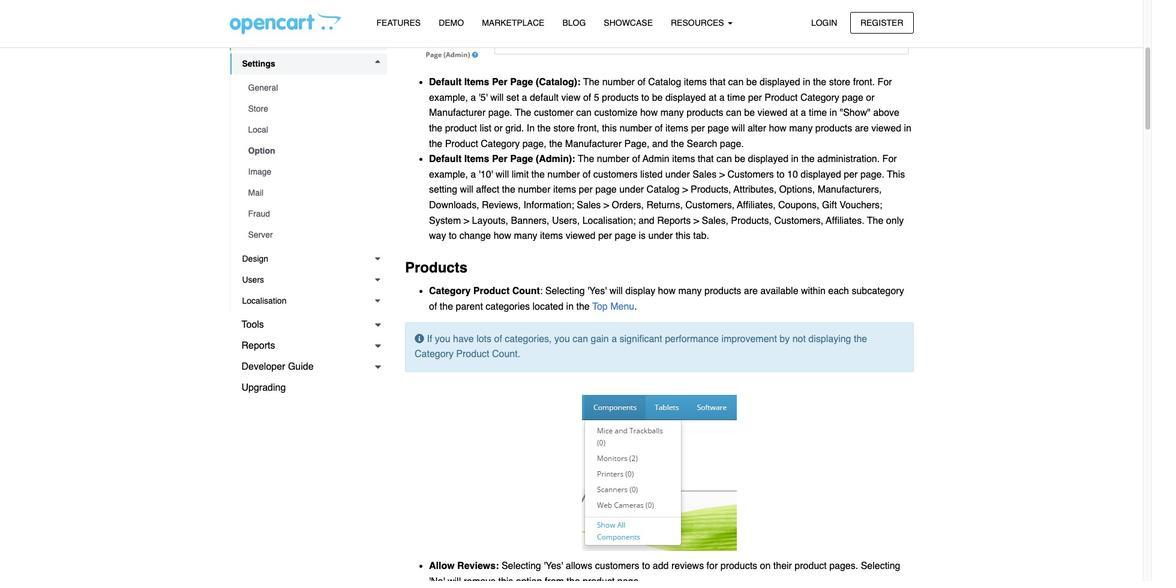Task type: describe. For each thing, give the bounding box(es) containing it.
marketplace link
[[473, 13, 554, 34]]

catalog inside the number of admin items that can be displayed in the administration. for example, a '10' will limit the number of customers listed under sales > customers to 10 displayed per page. this setting will affect the number items per page under catalog > products, attributes, options, manufacturers, downloads, reviews, information; sales > orders, returns, customers, affiliates, coupons, gift vouchers; system > layouts, banners, users, localisation; and reports > sales, products, customers, affiliates. the only way to change how many items viewed per page is under this tab.
[[647, 185, 680, 195]]

improvement
[[722, 334, 777, 344]]

will inside selecting 'yes' allows customers to add reviews for products on their product pages. selecting 'no' will remove this option from the product page.
[[448, 576, 461, 581]]

many up admin
[[661, 108, 684, 119]]

change
[[460, 231, 491, 241]]

demo link
[[430, 13, 473, 34]]

tab.
[[693, 231, 709, 241]]

1 vertical spatial sales
[[577, 200, 601, 211]]

2 you from the left
[[555, 334, 570, 344]]

> up change
[[464, 215, 470, 226]]

marketing
[[242, 13, 284, 24]]

image link
[[236, 161, 387, 182]]

the right in
[[538, 123, 551, 134]]

top menu link
[[593, 301, 635, 312]]

the up setting
[[429, 138, 443, 149]]

of up the customize on the right top
[[638, 77, 646, 88]]

product count image
[[582, 387, 738, 552]]

server
[[248, 230, 273, 240]]

affiliates.
[[826, 215, 865, 226]]

and inside the number of admin items that can be displayed in the administration. for example, a '10' will limit the number of customers listed under sales > customers to 10 displayed per page. this setting will affect the number items per page under catalog > products, attributes, options, manufacturers, downloads, reviews, information; sales > orders, returns, customers, affiliates, coupons, gift vouchers; system > layouts, banners, users, localisation; and reports > sales, products, customers, affiliates. the only way to change how many items viewed per page is under this tab.
[[639, 215, 655, 226]]

by
[[780, 334, 790, 344]]

the inside if you have lots of categories, you can gain a significant performance improvement by not displaying the category product count.
[[854, 334, 868, 344]]

grid.
[[506, 123, 524, 134]]

front.
[[853, 77, 875, 88]]

coupons,
[[779, 200, 820, 211]]

the left parent
[[440, 301, 453, 312]]

page up orders,
[[596, 185, 617, 195]]

page left the is
[[615, 231, 636, 241]]

banners,
[[511, 215, 550, 226]]

the left front.
[[813, 77, 827, 88]]

tools
[[242, 319, 264, 330]]

1 you from the left
[[435, 334, 451, 344]]

register link
[[851, 12, 914, 34]]

demo
[[439, 18, 464, 28]]

will down default items per page (admin):
[[496, 169, 509, 180]]

default for the number of admin items that can be displayed in the administration. for example, a '10' will limit the number of customers listed under sales > customers to 10 displayed per page. this setting will affect the number items per page under catalog > products, attributes, options, manufacturers, downloads, reviews, information; sales > orders, returns, customers, affiliates, coupons, gift vouchers; system > layouts, banners, users, localisation; and reports > sales, products, customers, affiliates. the only way to change how many items viewed per page is under this tab.
[[429, 154, 462, 165]]

displayed up search
[[666, 92, 706, 103]]

that for products
[[710, 77, 726, 88]]

to inside the number of catalog items that can be displayed in the store front. for example, a '5' will set a default view of 5 products to be displayed at a time per product category page or manufacturer page. the customer can customize how many products can be viewed at a time in "show" above the product list or grid. in the store front, this number of items per page will alter how many products are viewed in the product category page, the manufacturer page, and the search page.
[[642, 92, 650, 103]]

products inside : selecting 'yes' will display how many products are available within each subcategory of the parent categories located in the
[[705, 286, 742, 297]]

how inside the number of admin items that can be displayed in the administration. for example, a '10' will limit the number of customers listed under sales > customers to 10 displayed per page. this setting will affect the number items per page under catalog > products, attributes, options, manufacturers, downloads, reviews, information; sales > orders, returns, customers, affiliates, coupons, gift vouchers; system > layouts, banners, users, localisation; and reports > sales, products, customers, affiliates. the only way to change how many items viewed per page is under this tab.
[[494, 231, 511, 241]]

system link
[[230, 29, 387, 50]]

sales,
[[702, 215, 729, 226]]

to inside selecting 'yes' allows customers to add reviews for products on their product pages. selecting 'no' will remove this option from the product page.
[[642, 561, 650, 572]]

features link
[[368, 13, 430, 34]]

showcase link
[[595, 13, 662, 34]]

localisation;
[[583, 215, 636, 226]]

their
[[774, 561, 792, 572]]

info circle image
[[415, 334, 424, 343]]

'5'
[[479, 92, 488, 103]]

products up search
[[687, 108, 724, 119]]

tools link
[[230, 315, 387, 336]]

> up localisation;
[[604, 200, 609, 211]]

5
[[594, 92, 599, 103]]

view
[[562, 92, 581, 103]]

the up options,
[[802, 154, 815, 165]]

listed
[[641, 169, 663, 180]]

subcategory
[[852, 286, 904, 297]]

login
[[812, 18, 838, 27]]

login link
[[801, 12, 848, 34]]

admin
[[643, 154, 670, 165]]

store link
[[236, 98, 387, 119]]

in left "show"
[[830, 108, 837, 119]]

parent
[[456, 301, 483, 312]]

1 vertical spatial products,
[[731, 215, 772, 226]]

0 vertical spatial time
[[728, 92, 746, 103]]

administration.
[[818, 154, 880, 165]]

gain
[[591, 334, 609, 344]]

resources link
[[662, 13, 742, 34]]

0 vertical spatial or
[[866, 92, 875, 103]]

0 horizontal spatial store
[[554, 123, 575, 134]]

product up categories
[[474, 286, 510, 297]]

items for '10'
[[464, 154, 490, 165]]

1 vertical spatial under
[[620, 185, 644, 195]]

default for the number of catalog items that can be displayed in the store front. for example, a '5' will set a default view of 5 products to be displayed at a time per product category page or manufacturer page. the customer can customize how many products can be viewed at a time in "show" above the product list or grid. in the store front, this number of items per page will alter how many products are viewed in the product category page, the manufacturer page, and the search page.
[[429, 77, 462, 88]]

"show"
[[840, 108, 871, 119]]

showcase
[[604, 18, 653, 28]]

register
[[861, 18, 904, 27]]

options items image
[[405, 0, 914, 68]]

developer
[[242, 361, 285, 372]]

located
[[533, 301, 564, 312]]

many right alter
[[790, 123, 813, 134]]

number down (admin):
[[548, 169, 580, 180]]

have
[[453, 334, 474, 344]]

blog
[[563, 18, 586, 28]]

items down search
[[672, 154, 695, 165]]

page. inside the number of admin items that can be displayed in the administration. for example, a '10' will limit the number of customers listed under sales > customers to 10 displayed per page. this setting will affect the number items per page under catalog > products, attributes, options, manufacturers, downloads, reviews, information; sales > orders, returns, customers, affiliates, coupons, gift vouchers; system > layouts, banners, users, localisation; and reports > sales, products, customers, affiliates. the only way to change how many items viewed per page is under this tab.
[[861, 169, 885, 180]]

store
[[248, 104, 268, 113]]

settings link
[[230, 53, 387, 74]]

of up admin
[[655, 123, 663, 134]]

0 horizontal spatial system
[[242, 34, 276, 45]]

not
[[793, 334, 806, 344]]

for inside the number of catalog items that can be displayed in the store front. for example, a '5' will set a default view of 5 products to be displayed at a time per product category page or manufacturer page. the customer can customize how many products can be viewed at a time in "show" above the product list or grid. in the store front, this number of items per page will alter how many products are viewed in the product category page, the manufacturer page, and the search page.
[[878, 77, 892, 88]]

in inside : selecting 'yes' will display how many products are available within each subcategory of the parent categories located in the
[[566, 301, 574, 312]]

this inside the number of catalog items that can be displayed in the store front. for example, a '5' will set a default view of 5 products to be displayed at a time per product category page or manufacturer page. the customer can customize how many products can be viewed at a time in "show" above the product list or grid. in the store front, this number of items per page will alter how many products are viewed in the product category page, the manufacturer page, and the search page.
[[602, 123, 617, 134]]

product up alter
[[765, 92, 798, 103]]

number down limit
[[518, 185, 551, 195]]

per up manufacturers,
[[844, 169, 858, 180]]

performance
[[665, 334, 719, 344]]

will up downloads,
[[460, 185, 474, 195]]

product inside the number of catalog items that can be displayed in the store front. for example, a '5' will set a default view of 5 products to be displayed at a time per product category page or manufacturer page. the customer can customize how many products can be viewed at a time in "show" above the product list or grid. in the store front, this number of items per page will alter how many products are viewed in the product category page, the manufacturer page, and the search page.
[[445, 123, 477, 134]]

set
[[507, 92, 519, 103]]

options,
[[780, 185, 815, 195]]

1 vertical spatial viewed
[[872, 123, 902, 134]]

> left customers
[[720, 169, 725, 180]]

items for a
[[464, 77, 490, 88]]

each
[[829, 286, 849, 297]]

page. inside selecting 'yes' allows customers to add reviews for products on their product pages. selecting 'no' will remove this option from the product page.
[[618, 576, 642, 581]]

design link
[[230, 249, 387, 270]]

displayed up customers
[[748, 154, 789, 165]]

to right way
[[449, 231, 457, 241]]

items down resources link
[[684, 77, 707, 88]]

customers inside selecting 'yes' allows customers to add reviews for products on their product pages. selecting 'no' will remove this option from the product page.
[[595, 561, 640, 572]]

in left front.
[[803, 77, 811, 88]]

products inside selecting 'yes' allows customers to add reviews for products on their product pages. selecting 'no' will remove this option from the product page.
[[721, 561, 758, 572]]

1 horizontal spatial viewed
[[758, 108, 788, 119]]

of inside : selecting 'yes' will display how many products are available within each subcategory of the parent categories located in the
[[429, 301, 437, 312]]

will right the '5'
[[491, 92, 504, 103]]

count
[[512, 286, 540, 297]]

the up reviews,
[[502, 185, 516, 195]]

returns,
[[647, 200, 683, 211]]

developer guide
[[242, 361, 314, 372]]

fraud
[[248, 209, 270, 219]]

on
[[760, 561, 771, 572]]

can inside if you have lots of categories, you can gain a significant performance improvement by not displaying the category product count.
[[573, 334, 588, 344]]

page for set
[[510, 77, 533, 88]]

catalog inside the number of catalog items that can be displayed in the store front. for example, a '5' will set a default view of 5 products to be displayed at a time per product category page or manufacturer page. the customer can customize how many products can be viewed at a time in "show" above the product list or grid. in the store front, this number of items per page will alter how many products are viewed in the product category page, the manufacturer page, and the search page.
[[648, 77, 682, 88]]

products down "show"
[[816, 123, 853, 134]]

in up this
[[904, 123, 912, 134]]

a inside the number of admin items that can be displayed in the administration. for example, a '10' will limit the number of customers listed under sales > customers to 10 displayed per page. this setting will affect the number items per page under catalog > products, attributes, options, manufacturers, downloads, reviews, information; sales > orders, returns, customers, affiliates, coupons, gift vouchers; system > layouts, banners, users, localisation; and reports > sales, products, customers, affiliates. the only way to change how many items viewed per page is under this tab.
[[471, 169, 476, 180]]

within
[[801, 286, 826, 297]]

this
[[887, 169, 905, 180]]

the left search
[[671, 138, 684, 149]]

marketing link
[[230, 8, 387, 29]]

number up the customize on the right top
[[602, 77, 635, 88]]

items up information;
[[553, 185, 576, 195]]

items up search
[[666, 123, 689, 134]]

reports inside the number of admin items that can be displayed in the administration. for example, a '10' will limit the number of customers listed under sales > customers to 10 displayed per page. this setting will affect the number items per page under catalog > products, attributes, options, manufacturers, downloads, reviews, information; sales > orders, returns, customers, affiliates, coupons, gift vouchers; system > layouts, banners, users, localisation; and reports > sales, products, customers, affiliates. the only way to change how many items viewed per page is under this tab.
[[657, 215, 691, 226]]

> up tab.
[[694, 215, 699, 226]]

1 horizontal spatial manufacturer
[[565, 138, 622, 149]]

option
[[516, 576, 542, 581]]

how up page,
[[640, 108, 658, 119]]

in
[[527, 123, 535, 134]]

local
[[248, 125, 268, 134]]

product up default items per page (admin):
[[445, 138, 478, 149]]

page up search
[[708, 123, 729, 134]]

how inside : selecting 'yes' will display how many products are available within each subcategory of the parent categories located in the
[[658, 286, 676, 297]]

2 vertical spatial product
[[583, 576, 615, 581]]

allow reviews:
[[429, 561, 499, 572]]

way
[[429, 231, 446, 241]]

design
[[242, 254, 268, 264]]

'yes' inside selecting 'yes' allows customers to add reviews for products on their product pages. selecting 'no' will remove this option from the product page.
[[544, 561, 563, 572]]

customize
[[595, 108, 638, 119]]

users link
[[230, 270, 387, 291]]

top
[[593, 301, 608, 312]]

the up (admin):
[[549, 138, 563, 149]]

option link
[[236, 140, 387, 161]]

allows
[[566, 561, 593, 572]]

this inside selecting 'yes' allows customers to add reviews for products on their product pages. selecting 'no' will remove this option from the product page.
[[499, 576, 513, 581]]

will left alter
[[732, 123, 745, 134]]

setting
[[429, 185, 458, 195]]

(admin):
[[536, 154, 575, 165]]

a inside if you have lots of categories, you can gain a significant performance improvement by not displaying the category product count.
[[612, 334, 617, 344]]

affect
[[476, 185, 500, 195]]

lots
[[477, 334, 492, 344]]

localisation
[[242, 296, 287, 306]]

the up 5
[[583, 77, 600, 88]]



Task type: locate. For each thing, give the bounding box(es) containing it.
0 horizontal spatial viewed
[[566, 231, 596, 241]]

page.
[[488, 108, 512, 119], [720, 138, 744, 149], [861, 169, 885, 180], [618, 576, 642, 581]]

1 vertical spatial or
[[494, 123, 503, 134]]

viewed down users,
[[566, 231, 596, 241]]

a
[[471, 92, 476, 103], [522, 92, 527, 103], [720, 92, 725, 103], [801, 108, 806, 119], [471, 169, 476, 180], [612, 334, 617, 344]]

0 vertical spatial page
[[510, 77, 533, 88]]

0 vertical spatial this
[[602, 123, 617, 134]]

limit
[[512, 169, 529, 180]]

1 example, from the top
[[429, 92, 468, 103]]

settings
[[242, 59, 275, 68]]

2 page from the top
[[510, 154, 533, 165]]

page,
[[523, 138, 547, 149]]

1 vertical spatial for
[[883, 154, 897, 165]]

2 vertical spatial viewed
[[566, 231, 596, 241]]

1 default from the top
[[429, 77, 462, 88]]

0 vertical spatial and
[[652, 138, 668, 149]]

default items per page (admin):
[[429, 154, 575, 165]]

of
[[638, 77, 646, 88], [583, 92, 591, 103], [655, 123, 663, 134], [632, 154, 640, 165], [583, 169, 591, 180], [429, 301, 437, 312], [494, 334, 502, 344]]

selecting up option
[[502, 561, 541, 572]]

0 horizontal spatial selecting
[[502, 561, 541, 572]]

1 vertical spatial time
[[809, 108, 827, 119]]

reports
[[657, 215, 691, 226], [242, 340, 275, 351]]

> up returns,
[[683, 185, 688, 195]]

or
[[866, 92, 875, 103], [494, 123, 503, 134]]

1 horizontal spatial store
[[829, 77, 851, 88]]

alter
[[748, 123, 767, 134]]

the right 'displaying'
[[854, 334, 868, 344]]

of left 5
[[583, 92, 591, 103]]

manufacturer down front,
[[565, 138, 622, 149]]

2 horizontal spatial selecting
[[861, 561, 901, 572]]

1 vertical spatial are
[[744, 286, 758, 297]]

and inside the number of catalog items that can be displayed in the store front. for example, a '5' will set a default view of 5 products to be displayed at a time per product category page or manufacturer page. the customer can customize how many products can be viewed at a time in "show" above the product list or grid. in the store front, this number of items per page will alter how many products are viewed in the product category page, the manufacturer page, and the search page.
[[652, 138, 668, 149]]

1 horizontal spatial system
[[429, 215, 461, 226]]

1 vertical spatial this
[[676, 231, 691, 241]]

this inside the number of admin items that can be displayed in the administration. for example, a '10' will limit the number of customers listed under sales > customers to 10 displayed per page. this setting will affect the number items per page under catalog > products, attributes, options, manufacturers, downloads, reviews, information; sales > orders, returns, customers, affiliates, coupons, gift vouchers; system > layouts, banners, users, localisation; and reports > sales, products, customers, affiliates. the only way to change how many items viewed per page is under this tab.
[[676, 231, 691, 241]]

1 per from the top
[[492, 77, 508, 88]]

0 horizontal spatial you
[[435, 334, 451, 344]]

1 vertical spatial page
[[510, 154, 533, 165]]

0 vertical spatial manufacturer
[[429, 108, 486, 119]]

1 vertical spatial and
[[639, 215, 655, 226]]

the left top
[[577, 301, 590, 312]]

resources
[[671, 18, 727, 28]]

0 vertical spatial default
[[429, 77, 462, 88]]

'yes'
[[588, 286, 607, 297], [544, 561, 563, 572]]

1 vertical spatial catalog
[[647, 185, 680, 195]]

of up if
[[429, 301, 437, 312]]

per up the '10' at the left top
[[492, 154, 508, 165]]

1 horizontal spatial selecting
[[546, 286, 585, 297]]

default up setting
[[429, 154, 462, 165]]

2 per from the top
[[492, 154, 508, 165]]

10
[[788, 169, 798, 180]]

catalog up returns,
[[647, 185, 680, 195]]

0 vertical spatial products,
[[691, 185, 731, 195]]

count.
[[492, 349, 521, 360]]

sales down search
[[693, 169, 717, 180]]

customers,
[[686, 200, 735, 211], [775, 215, 824, 226]]

1 vertical spatial example,
[[429, 169, 468, 180]]

.
[[635, 301, 637, 312]]

page,
[[625, 138, 650, 149]]

the
[[583, 77, 600, 88], [515, 108, 532, 119], [578, 154, 594, 165], [867, 215, 884, 226]]

mail link
[[236, 182, 387, 203]]

mail
[[248, 188, 264, 197]]

be
[[747, 77, 757, 88], [652, 92, 663, 103], [745, 108, 755, 119], [735, 154, 746, 165]]

displayed right 10
[[801, 169, 842, 180]]

displaying
[[809, 334, 852, 344]]

default items per page (catalog):
[[429, 77, 581, 88]]

1 vertical spatial product
[[795, 561, 827, 572]]

product left list at left top
[[445, 123, 477, 134]]

how right alter
[[769, 123, 787, 134]]

customers, down coupons, on the right of page
[[775, 215, 824, 226]]

2 items from the top
[[464, 154, 490, 165]]

opencart - open source shopping cart solution image
[[230, 13, 341, 34]]

1 horizontal spatial product
[[583, 576, 615, 581]]

will
[[491, 92, 504, 103], [732, 123, 745, 134], [496, 169, 509, 180], [460, 185, 474, 195], [610, 286, 623, 297], [448, 576, 461, 581]]

store left front.
[[829, 77, 851, 88]]

selecting right pages.
[[861, 561, 901, 572]]

product inside if you have lots of categories, you can gain a significant performance improvement by not displaying the category product count.
[[456, 349, 490, 360]]

many down banners,
[[514, 231, 538, 241]]

the number of admin items that can be displayed in the administration. for example, a '10' will limit the number of customers listed under sales > customers to 10 displayed per page. this setting will affect the number items per page under catalog > products, attributes, options, manufacturers, downloads, reviews, information; sales > orders, returns, customers, affiliates, coupons, gift vouchers; system > layouts, banners, users, localisation; and reports > sales, products, customers, affiliates. the only way to change how many items viewed per page is under this tab.
[[429, 154, 905, 241]]

the inside selecting 'yes' allows customers to add reviews for products on their product pages. selecting 'no' will remove this option from the product page.
[[567, 576, 580, 581]]

>
[[720, 169, 725, 180], [683, 185, 688, 195], [604, 200, 609, 211], [464, 215, 470, 226], [694, 215, 699, 226]]

affiliates,
[[737, 200, 776, 211]]

be inside the number of admin items that can be displayed in the administration. for example, a '10' will limit the number of customers listed under sales > customers to 10 displayed per page. this setting will affect the number items per page under catalog > products, attributes, options, manufacturers, downloads, reviews, information; sales > orders, returns, customers, affiliates, coupons, gift vouchers; system > layouts, banners, users, localisation; and reports > sales, products, customers, affiliates. the only way to change how many items viewed per page is under this tab.
[[735, 154, 746, 165]]

0 vertical spatial viewed
[[758, 108, 788, 119]]

1 horizontal spatial this
[[602, 123, 617, 134]]

0 vertical spatial system
[[242, 34, 276, 45]]

product right "their"
[[795, 561, 827, 572]]

1 horizontal spatial reports
[[657, 215, 691, 226]]

you right categories, at the bottom
[[555, 334, 570, 344]]

products up the customize on the right top
[[602, 92, 639, 103]]

'10'
[[479, 169, 493, 180]]

to left add
[[642, 561, 650, 572]]

page for the
[[510, 154, 533, 165]]

1 vertical spatial at
[[790, 108, 798, 119]]

'yes' up top
[[588, 286, 607, 297]]

1 horizontal spatial 'yes'
[[588, 286, 607, 297]]

0 horizontal spatial reports
[[242, 340, 275, 351]]

0 vertical spatial reports
[[657, 215, 691, 226]]

default
[[429, 77, 462, 88], [429, 154, 462, 165]]

display
[[626, 286, 656, 297]]

many inside the number of admin items that can be displayed in the administration. for example, a '10' will limit the number of customers listed under sales > customers to 10 displayed per page. this setting will affect the number items per page under catalog > products, attributes, options, manufacturers, downloads, reviews, information; sales > orders, returns, customers, affiliates, coupons, gift vouchers; system > layouts, banners, users, localisation; and reports > sales, products, customers, affiliates. the only way to change how many items viewed per page is under this tab.
[[514, 231, 538, 241]]

1 vertical spatial that
[[698, 154, 714, 165]]

0 horizontal spatial this
[[499, 576, 513, 581]]

1 vertical spatial 'yes'
[[544, 561, 563, 572]]

default
[[530, 92, 559, 103]]

option
[[248, 146, 275, 155]]

1 horizontal spatial or
[[866, 92, 875, 103]]

0 vertical spatial sales
[[693, 169, 717, 180]]

0 vertical spatial under
[[666, 169, 690, 180]]

2 horizontal spatial this
[[676, 231, 691, 241]]

system up way
[[429, 215, 461, 226]]

how down layouts,
[[494, 231, 511, 241]]

will inside : selecting 'yes' will display how many products are available within each subcategory of the parent categories located in the
[[610, 286, 623, 297]]

reviews:
[[457, 561, 499, 572]]

per up users,
[[579, 185, 593, 195]]

1 horizontal spatial customers,
[[775, 215, 824, 226]]

of down page,
[[632, 154, 640, 165]]

many inside : selecting 'yes' will display how many products are available within each subcategory of the parent categories located in the
[[679, 286, 702, 297]]

many up performance
[[679, 286, 702, 297]]

1 items from the top
[[464, 77, 490, 88]]

0 vertical spatial that
[[710, 77, 726, 88]]

per
[[748, 92, 762, 103], [691, 123, 705, 134], [844, 169, 858, 180], [579, 185, 593, 195], [598, 231, 612, 241]]

of inside if you have lots of categories, you can gain a significant performance improvement by not displaying the category product count.
[[494, 334, 502, 344]]

1 vertical spatial customers
[[595, 561, 640, 572]]

allow
[[429, 561, 455, 572]]

0 horizontal spatial or
[[494, 123, 503, 134]]

upgrading link
[[230, 378, 387, 399]]

0 vertical spatial example,
[[429, 92, 468, 103]]

0 horizontal spatial time
[[728, 92, 746, 103]]

system inside the number of admin items that can be displayed in the administration. for example, a '10' will limit the number of customers listed under sales > customers to 10 displayed per page. this setting will affect the number items per page under catalog > products, attributes, options, manufacturers, downloads, reviews, information; sales > orders, returns, customers, affiliates, coupons, gift vouchers; system > layouts, banners, users, localisation; and reports > sales, products, customers, affiliates. the only way to change how many items viewed per page is under this tab.
[[429, 215, 461, 226]]

above
[[874, 108, 900, 119]]

system down marketing
[[242, 34, 276, 45]]

1 vertical spatial store
[[554, 123, 575, 134]]

for
[[707, 561, 718, 572]]

if you have lots of categories, you can gain a significant performance improvement by not displaying the category product count. alert
[[405, 322, 914, 372]]

1 page from the top
[[510, 77, 533, 88]]

users,
[[552, 215, 580, 226]]

number down page,
[[597, 154, 630, 165]]

under right listed
[[666, 169, 690, 180]]

the right limit
[[532, 169, 545, 180]]

the left list at left top
[[429, 123, 443, 134]]

of right lots
[[494, 334, 502, 344]]

2 vertical spatial this
[[499, 576, 513, 581]]

1 vertical spatial customers,
[[775, 215, 824, 226]]

1 horizontal spatial sales
[[693, 169, 717, 180]]

2 horizontal spatial product
[[795, 561, 827, 572]]

page up limit
[[510, 154, 533, 165]]

example, inside the number of admin items that can be displayed in the administration. for example, a '10' will limit the number of customers listed under sales > customers to 10 displayed per page. this setting will affect the number items per page under catalog > products, attributes, options, manufacturers, downloads, reviews, information; sales > orders, returns, customers, affiliates, coupons, gift vouchers; system > layouts, banners, users, localisation; and reports > sales, products, customers, affiliates. the only way to change how many items viewed per page is under this tab.
[[429, 169, 468, 180]]

store down the customer
[[554, 123, 575, 134]]

reviews
[[672, 561, 704, 572]]

reviews,
[[482, 200, 521, 211]]

1 vertical spatial manufacturer
[[565, 138, 622, 149]]

that for products,
[[698, 154, 714, 165]]

selecting inside : selecting 'yes' will display how many products are available within each subcategory of the parent categories located in the
[[546, 286, 585, 297]]

items
[[464, 77, 490, 88], [464, 154, 490, 165]]

this down the customize on the right top
[[602, 123, 617, 134]]

0 vertical spatial are
[[855, 123, 869, 134]]

downloads,
[[429, 200, 479, 211]]

significant
[[620, 334, 663, 344]]

can inside the number of admin items that can be displayed in the administration. for example, a '10' will limit the number of customers listed under sales > customers to 10 displayed per page. this setting will affect the number items per page under catalog > products, attributes, options, manufacturers, downloads, reviews, information; sales > orders, returns, customers, affiliates, coupons, gift vouchers; system > layouts, banners, users, localisation; and reports > sales, products, customers, affiliates. the only way to change how many items viewed per page is under this tab.
[[717, 154, 732, 165]]

are inside : selecting 'yes' will display how many products are available within each subcategory of the parent categories located in the
[[744, 286, 758, 297]]

reports up developer at the bottom left of page
[[242, 340, 275, 351]]

items down users,
[[540, 231, 563, 241]]

attributes,
[[734, 185, 777, 195]]

1 vertical spatial reports
[[242, 340, 275, 351]]

catalog down options items image
[[648, 77, 682, 88]]

0 horizontal spatial manufacturer
[[429, 108, 486, 119]]

example, inside the number of catalog items that can be displayed in the store front. for example, a '5' will set a default view of 5 products to be displayed at a time per product category page or manufacturer page. the customer can customize how many products can be viewed at a time in "show" above the product list or grid. in the store front, this number of items per page will alter how many products are viewed in the product category page, the manufacturer page, and the search page.
[[429, 92, 468, 103]]

available
[[761, 286, 799, 297]]

the right (admin):
[[578, 154, 594, 165]]

'yes' inside : selecting 'yes' will display how many products are available within each subcategory of the parent categories located in the
[[588, 286, 607, 297]]

0 horizontal spatial sales
[[577, 200, 601, 211]]

the up in
[[515, 108, 532, 119]]

how
[[640, 108, 658, 119], [769, 123, 787, 134], [494, 231, 511, 241], [658, 286, 676, 297]]

0 vertical spatial 'yes'
[[588, 286, 607, 297]]

that inside the number of catalog items that can be displayed in the store front. for example, a '5' will set a default view of 5 products to be displayed at a time per product category page or manufacturer page. the customer can customize how many products can be viewed at a time in "show" above the product list or grid. in the store front, this number of items per page will alter how many products are viewed in the product category page, the manufacturer page, and the search page.
[[710, 77, 726, 88]]

1 horizontal spatial are
[[855, 123, 869, 134]]

reports link
[[230, 336, 387, 357]]

product down have
[[456, 349, 490, 360]]

are down "show"
[[855, 123, 869, 134]]

users
[[242, 275, 264, 285]]

items up the '5'
[[464, 77, 490, 88]]

that
[[710, 77, 726, 88], [698, 154, 714, 165]]

0 horizontal spatial at
[[709, 92, 717, 103]]

that inside the number of admin items that can be displayed in the administration. for example, a '10' will limit the number of customers listed under sales > customers to 10 displayed per page. this setting will affect the number items per page under catalog > products, attributes, options, manufacturers, downloads, reviews, information; sales > orders, returns, customers, affiliates, coupons, gift vouchers; system > layouts, banners, users, localisation; and reports > sales, products, customers, affiliates. the only way to change how many items viewed per page is under this tab.
[[698, 154, 714, 165]]

2 horizontal spatial viewed
[[872, 123, 902, 134]]

1 horizontal spatial at
[[790, 108, 798, 119]]

you
[[435, 334, 451, 344], [555, 334, 570, 344]]

example, up setting
[[429, 169, 468, 180]]

in right located
[[566, 301, 574, 312]]

2 default from the top
[[429, 154, 462, 165]]

remove
[[464, 576, 496, 581]]

0 vertical spatial product
[[445, 123, 477, 134]]

0 horizontal spatial product
[[445, 123, 477, 134]]

category inside if you have lots of categories, you can gain a significant performance improvement by not displaying the category product count.
[[415, 349, 454, 360]]

for right front.
[[878, 77, 892, 88]]

2 vertical spatial under
[[649, 231, 673, 241]]

and
[[652, 138, 668, 149], [639, 215, 655, 226]]

are inside the number of catalog items that can be displayed in the store front. for example, a '5' will set a default view of 5 products to be displayed at a time per product category page or manufacturer page. the customer can customize how many products can be viewed at a time in "show" above the product list or grid. in the store front, this number of items per page will alter how many products are viewed in the product category page, the manufacturer page, and the search page.
[[855, 123, 869, 134]]

fraud link
[[236, 203, 387, 225]]

products
[[405, 259, 468, 276]]

layouts,
[[472, 215, 508, 226]]

1 vertical spatial system
[[429, 215, 461, 226]]

per up alter
[[748, 92, 762, 103]]

products up improvement
[[705, 286, 742, 297]]

items up the '10' at the left top
[[464, 154, 490, 165]]

general link
[[236, 77, 387, 98]]

viewed up alter
[[758, 108, 788, 119]]

of down front,
[[583, 169, 591, 180]]

page up set
[[510, 77, 533, 88]]

orders,
[[612, 200, 644, 211]]

to left 10
[[777, 169, 785, 180]]

per down localisation;
[[598, 231, 612, 241]]

'yes' up from
[[544, 561, 563, 572]]

0 vertical spatial for
[[878, 77, 892, 88]]

for inside the number of admin items that can be displayed in the administration. for example, a '10' will limit the number of customers listed under sales > customers to 10 displayed per page. this setting will affect the number items per page under catalog > products, attributes, options, manufacturers, downloads, reviews, information; sales > orders, returns, customers, affiliates, coupons, gift vouchers; system > layouts, banners, users, localisation; and reports > sales, products, customers, affiliates. the only way to change how many items viewed per page is under this tab.
[[883, 154, 897, 165]]

only
[[887, 215, 904, 226]]

the left only
[[867, 215, 884, 226]]

per for limit
[[492, 154, 508, 165]]

and up admin
[[652, 138, 668, 149]]

0 vertical spatial per
[[492, 77, 508, 88]]

0 vertical spatial customers
[[594, 169, 638, 180]]

1 vertical spatial default
[[429, 154, 462, 165]]

0 horizontal spatial 'yes'
[[544, 561, 563, 572]]

sales
[[693, 169, 717, 180], [577, 200, 601, 211]]

page up "show"
[[842, 92, 864, 103]]

per up search
[[691, 123, 705, 134]]

displayed up alter
[[760, 77, 801, 88]]

0 horizontal spatial are
[[744, 286, 758, 297]]

default down demo link
[[429, 77, 462, 88]]

1 horizontal spatial time
[[809, 108, 827, 119]]

sales up localisation;
[[577, 200, 601, 211]]

add
[[653, 561, 669, 572]]

0 vertical spatial catalog
[[648, 77, 682, 88]]

in inside the number of admin items that can be displayed in the administration. for example, a '10' will limit the number of customers listed under sales > customers to 10 displayed per page. this setting will affect the number items per page under catalog > products, attributes, options, manufacturers, downloads, reviews, information; sales > orders, returns, customers, affiliates, coupons, gift vouchers; system > layouts, banners, users, localisation; and reports > sales, products, customers, affiliates. the only way to change how many items viewed per page is under this tab.
[[791, 154, 799, 165]]

example,
[[429, 92, 468, 103], [429, 169, 468, 180]]

categories,
[[505, 334, 552, 344]]

0 vertical spatial customers,
[[686, 200, 735, 211]]

in up 10
[[791, 154, 799, 165]]

0 vertical spatial store
[[829, 77, 851, 88]]

displayed
[[760, 77, 801, 88], [666, 92, 706, 103], [748, 154, 789, 165], [801, 169, 842, 180]]

1 vertical spatial items
[[464, 154, 490, 165]]

0 vertical spatial items
[[464, 77, 490, 88]]

gift
[[822, 200, 837, 211]]

products,
[[691, 185, 731, 195], [731, 215, 772, 226]]

0 horizontal spatial customers,
[[686, 200, 735, 211]]

menu
[[611, 301, 635, 312]]

0 vertical spatial at
[[709, 92, 717, 103]]

catalog
[[648, 77, 682, 88], [647, 185, 680, 195]]

and up the is
[[639, 215, 655, 226]]

blog link
[[554, 13, 595, 34]]

per up set
[[492, 77, 508, 88]]

reports down returns,
[[657, 215, 691, 226]]

1 horizontal spatial you
[[555, 334, 570, 344]]

1 vertical spatial per
[[492, 154, 508, 165]]

this
[[602, 123, 617, 134], [676, 231, 691, 241], [499, 576, 513, 581]]

2 example, from the top
[[429, 169, 468, 180]]

viewed inside the number of admin items that can be displayed in the administration. for example, a '10' will limit the number of customers listed under sales > customers to 10 displayed per page. this setting will affect the number items per page under catalog > products, attributes, options, manufacturers, downloads, reviews, information; sales > orders, returns, customers, affiliates, coupons, gift vouchers; system > layouts, banners, users, localisation; and reports > sales, products, customers, affiliates. the only way to change how many items viewed per page is under this tab.
[[566, 231, 596, 241]]

customers inside the number of admin items that can be displayed in the administration. for example, a '10' will limit the number of customers listed under sales > customers to 10 displayed per page. this setting will affect the number items per page under catalog > products, attributes, options, manufacturers, downloads, reviews, information; sales > orders, returns, customers, affiliates, coupons, gift vouchers; system > layouts, banners, users, localisation; and reports > sales, products, customers, affiliates. the only way to change how many items viewed per page is under this tab.
[[594, 169, 638, 180]]

number up page,
[[620, 123, 652, 134]]

per for will
[[492, 77, 508, 88]]

this left tab.
[[676, 231, 691, 241]]

many
[[661, 108, 684, 119], [790, 123, 813, 134], [514, 231, 538, 241], [679, 286, 702, 297]]

vouchers;
[[840, 200, 883, 211]]

under right the is
[[649, 231, 673, 241]]



Task type: vqa. For each thing, say whether or not it's contained in the screenshot.
Options LINK
no



